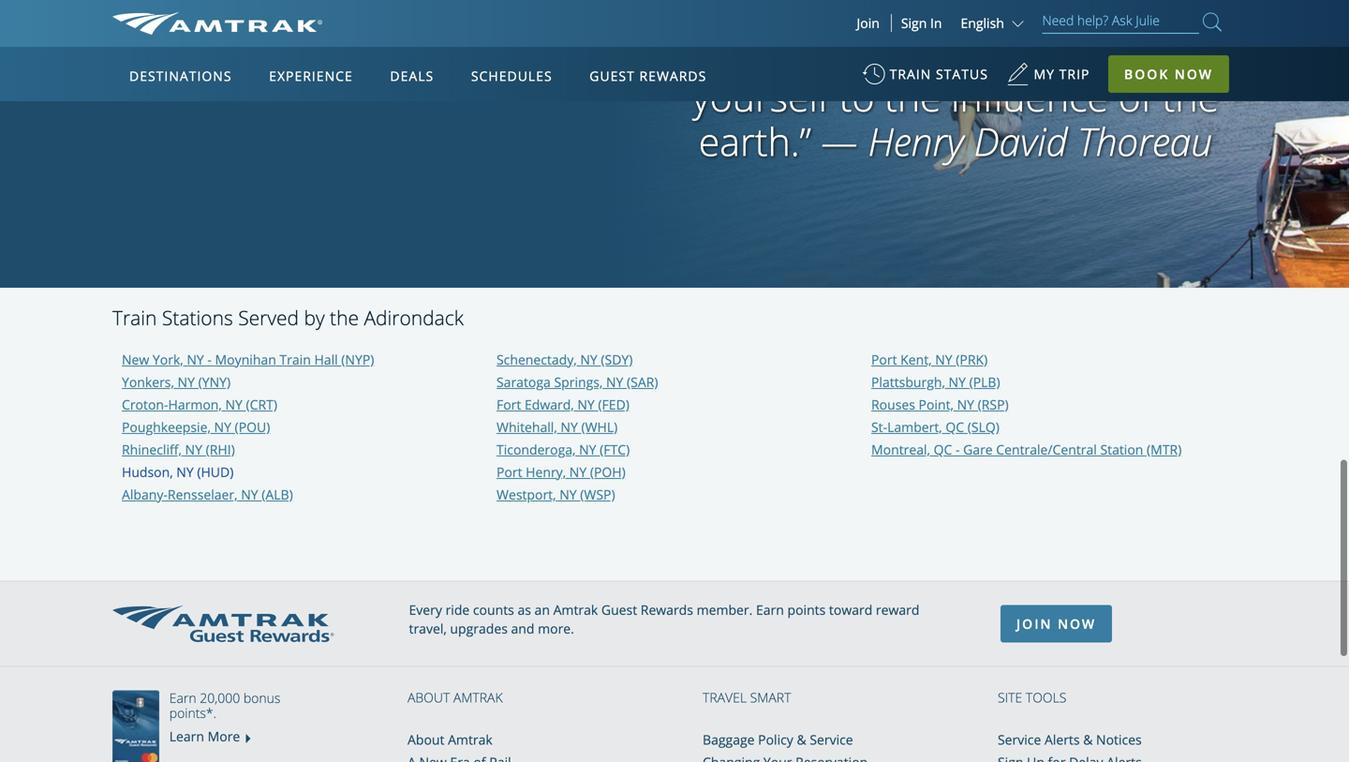Task type: describe. For each thing, give the bounding box(es) containing it.
guest rewards button
[[582, 50, 715, 102]]

springs,
[[554, 373, 603, 391]]

adirondack,
[[384, 0, 457, 5]]

on
[[341, 0, 357, 5]]

poughkeepsie, ny (pou) link
[[122, 418, 270, 436]]

deals
[[390, 67, 434, 85]]

trip
[[1060, 65, 1091, 83]]

alerts
[[1045, 731, 1080, 748]]

join for join
[[857, 14, 880, 32]]

join now
[[1017, 615, 1097, 633]]

port inside 'port kent, ny (prk) plattsburgh, ny (plb) rouses point, ny (rsp) st-lambert, qc (slq) montreal, qc - gare centrale/central station (mtr)'
[[872, 350, 898, 368]]

1 about from the top
[[408, 688, 450, 706]]

ny up (rhi)
[[214, 418, 231, 436]]

(yny)
[[198, 373, 231, 391]]

henry
[[869, 115, 964, 167]]

amtrak inside every ride counts as an amtrak guest rewards member. earn points toward reward travel, upgrades and more.
[[554, 601, 598, 618]]

of inside "breathe the air, drink the drink, taste the fruit, and resign yourself to the influence of the earth."
[[1119, 70, 1153, 123]]

1 service from the left
[[810, 731, 854, 748]]

Please enter your search item search field
[[1043, 9, 1200, 34]]

book now button
[[1109, 55, 1230, 93]]

whitehall, ny (whl) link
[[497, 418, 618, 436]]

served
[[238, 304, 299, 331]]

saratoga inside enjoy nature's kaleidoscope of colors on the adirondack, rated a "top 10 most scenic train ride in the world" as you discover why hikers, leaf peepers and snow lovers make annual pilgrimages to lake champlain's shores. along the way, history comes alive in places like saratoga springs and ticonderoga, while le enchantement of montreal gives this journey a distinctively international flavor.
[[179, 43, 233, 61]]

enchantement
[[444, 43, 534, 61]]

stations
[[162, 304, 233, 331]]

(sar)
[[627, 373, 658, 391]]

harmon,
[[168, 395, 222, 413]]

(mtr)
[[1147, 440, 1182, 458]]

site
[[998, 688, 1023, 706]]

learn more link
[[169, 727, 240, 745]]

journey
[[138, 62, 185, 80]]

lake
[[248, 24, 277, 42]]

while
[[395, 43, 427, 61]]

fort
[[497, 395, 521, 413]]

service alerts & notices
[[998, 731, 1142, 748]]

air,
[[907, 0, 960, 35]]

regions map image
[[182, 157, 632, 419]]

train status
[[890, 65, 989, 83]]

(prk)
[[956, 350, 988, 368]]

experience
[[269, 67, 353, 85]]

book
[[1125, 65, 1170, 83]]

plattsburgh,
[[872, 373, 946, 391]]

ny left the (alb)
[[241, 485, 258, 503]]

poughkeepsie,
[[122, 418, 211, 436]]

notices
[[1097, 731, 1142, 748]]

and inside every ride counts as an amtrak guest rewards member. earn points toward reward travel, upgrades and more.
[[511, 619, 535, 637]]

book now
[[1125, 65, 1214, 83]]

more
[[208, 727, 240, 745]]

st-lambert, qc (slq) link
[[872, 418, 1000, 436]]

hudson,
[[122, 463, 173, 481]]

now
[[1175, 65, 1214, 83]]

amtrak guest rewards preferred mastercard image
[[112, 690, 169, 762]]

destinations
[[129, 67, 232, 85]]

albany-rensselaer, ny (alb) link
[[122, 485, 293, 503]]

port henry, ny (poh) link
[[497, 463, 626, 481]]

(ftc)
[[600, 440, 630, 458]]

ny down (prk)
[[949, 373, 966, 391]]

kent,
[[901, 350, 932, 368]]

port inside schenectady, ny (sdy) saratoga springs, ny (sar) fort edward, ny (fed) whitehall, ny (whl) ticonderoga, ny (ftc) port henry, ny (poh) westport, ny (wsp)
[[497, 463, 523, 481]]

banner containing join
[[0, 0, 1350, 433]]

montreal, qc - gare centrale/central station (mtr) link
[[872, 440, 1182, 458]]

1 horizontal spatial a
[[496, 0, 504, 5]]

search icon image
[[1204, 9, 1222, 35]]

point,
[[919, 395, 954, 413]]

1 vertical spatial of
[[537, 43, 549, 61]]

1 vertical spatial amtrak
[[454, 688, 503, 706]]

ny up plattsburgh, ny (plb) link
[[936, 350, 953, 368]]

1 horizontal spatial in
[[619, 24, 630, 42]]

alive
[[587, 24, 615, 42]]

- inside 'port kent, ny (prk) plattsburgh, ny (plb) rouses point, ny (rsp) st-lambert, qc (slq) montreal, qc - gare centrale/central station (mtr)'
[[956, 440, 960, 458]]

0 horizontal spatial of
[[285, 0, 298, 5]]

(rhi)
[[206, 440, 235, 458]]

guest inside popup button
[[590, 67, 635, 85]]

guest inside every ride counts as an amtrak guest rewards member. earn points toward reward travel, upgrades and more.
[[602, 601, 638, 618]]

every
[[409, 601, 442, 618]]

ny up (fed)
[[606, 373, 624, 391]]

montreal,
[[872, 440, 931, 458]]

1 about amtrak from the top
[[408, 688, 503, 706]]

leaf
[[430, 5, 453, 23]]

join now link
[[1001, 605, 1113, 642]]

every ride counts as an amtrak guest rewards member. earn points toward reward travel, upgrades and more.
[[409, 601, 920, 637]]

rated
[[460, 0, 493, 5]]

train stations served by the adirondack
[[112, 304, 464, 331]]

counts
[[473, 601, 514, 618]]

ny down springs,
[[578, 395, 595, 413]]

moynihan
[[215, 350, 276, 368]]

ny up springs,
[[581, 350, 598, 368]]

resign
[[1067, 26, 1172, 79]]

champlain's
[[280, 24, 354, 42]]

as inside enjoy nature's kaleidoscope of colors on the adirondack, rated a "top 10 most scenic train ride in the world" as you discover why hikers, leaf peepers and snow lovers make annual pilgrimages to lake champlain's shores. along the way, history comes alive in places like saratoga springs and ticonderoga, while le enchantement of montreal gives this journey a distinctively international flavor.
[[260, 5, 274, 23]]

hall
[[314, 350, 338, 368]]

st-
[[872, 418, 888, 436]]

footer containing every ride counts as an amtrak guest rewards member. earn points toward reward travel, upgrades and more.
[[0, 580, 1350, 762]]

fort edward, ny (fed) link
[[497, 395, 630, 413]]

policy
[[758, 731, 794, 748]]

2 about from the top
[[408, 731, 445, 748]]

saratoga inside schenectady, ny (sdy) saratoga springs, ny (sar) fort edward, ny (fed) whitehall, ny (whl) ticonderoga, ny (ftc) port henry, ny (poh) westport, ny (wsp)
[[497, 373, 551, 391]]

train
[[890, 65, 932, 83]]

earn inside earn 20,000 bonus points*. learn more
[[169, 689, 196, 707]]

croton-harmon, ny (crt) link
[[122, 395, 277, 413]]

schedules
[[471, 67, 553, 85]]

springs
[[236, 43, 282, 61]]

(fed)
[[598, 395, 630, 413]]

sign in
[[902, 14, 942, 32]]

ny up the harmon,
[[178, 373, 195, 391]]

ticonderoga, inside schenectady, ny (sdy) saratoga springs, ny (sar) fort edward, ny (fed) whitehall, ny (whl) ticonderoga, ny (ftc) port henry, ny (poh) westport, ny (wsp)
[[497, 440, 576, 458]]

nature's
[[149, 0, 198, 5]]

drink
[[970, 0, 1057, 35]]

way,
[[468, 24, 495, 42]]

earn 20,000 bonus points*. learn more
[[169, 689, 281, 745]]

2 about amtrak from the top
[[408, 731, 493, 748]]

"top
[[507, 0, 535, 5]]



Task type: vqa. For each thing, say whether or not it's contained in the screenshot.


Task type: locate. For each thing, give the bounding box(es) containing it.
most
[[557, 0, 587, 5]]

upgrades
[[450, 619, 508, 637]]

my trip button
[[1007, 56, 1091, 102]]

the
[[361, 0, 381, 5], [841, 0, 897, 35], [1067, 0, 1124, 35], [192, 5, 212, 23], [444, 24, 464, 42], [835, 26, 892, 79], [885, 70, 942, 123], [1163, 70, 1220, 123], [330, 304, 359, 331]]

station
[[1101, 440, 1144, 458]]

1 vertical spatial train
[[112, 304, 157, 331]]

service alerts & notices link
[[998, 731, 1142, 748]]

qc down rouses point, ny (rsp) 'link'
[[946, 418, 965, 436]]

to down world"
[[232, 24, 245, 42]]

2 vertical spatial train
[[280, 350, 311, 368]]

2 vertical spatial amtrak
[[448, 731, 493, 748]]

1 vertical spatial saratoga
[[497, 373, 551, 391]]

0 vertical spatial amtrak
[[554, 601, 598, 618]]

1 vertical spatial a
[[188, 62, 196, 80]]

henry,
[[526, 463, 566, 481]]

train up new
[[112, 304, 157, 331]]

as left an
[[518, 601, 531, 618]]

in
[[177, 5, 189, 23], [619, 24, 630, 42]]

1 horizontal spatial service
[[998, 731, 1042, 748]]

train status link
[[863, 56, 989, 102]]

a left "top
[[496, 0, 504, 5]]

discover
[[303, 5, 355, 23]]

&
[[797, 731, 807, 748], [1084, 731, 1093, 748]]

1 vertical spatial -
[[956, 440, 960, 458]]

gives
[[612, 43, 643, 61]]

0 vertical spatial port
[[872, 350, 898, 368]]

qc
[[946, 418, 965, 436], [934, 440, 953, 458]]

1 horizontal spatial as
[[518, 601, 531, 618]]

0 vertical spatial -
[[208, 350, 212, 368]]

ny down poughkeepsie, ny (pou) link
[[185, 440, 202, 458]]

0 vertical spatial earn
[[756, 601, 784, 618]]

0 horizontal spatial as
[[260, 5, 274, 23]]

earn left 20,000
[[169, 689, 196, 707]]

comes
[[544, 24, 584, 42]]

port kent, ny (prk) link
[[872, 350, 988, 368]]

join
[[857, 14, 880, 32], [1017, 615, 1053, 633]]

0 vertical spatial about
[[408, 688, 450, 706]]

0 horizontal spatial &
[[797, 731, 807, 748]]

& right the 'alerts'
[[1084, 731, 1093, 748]]

as up lake
[[260, 5, 274, 23]]

hikers,
[[386, 5, 427, 23]]

amtrak image
[[112, 12, 323, 35]]

1 horizontal spatial port
[[872, 350, 898, 368]]

train down enjoy
[[112, 5, 144, 23]]

port up westport,
[[497, 463, 523, 481]]

schedules link
[[464, 47, 560, 101]]

- left "gare"
[[956, 440, 960, 458]]

thoreau
[[1078, 115, 1213, 167]]

whitehall,
[[497, 418, 558, 436]]

a
[[496, 0, 504, 5], [188, 62, 196, 80]]

port left kent,
[[872, 350, 898, 368]]

2 vertical spatial of
[[1119, 70, 1153, 123]]

now
[[1058, 615, 1097, 633]]

1 vertical spatial about amtrak
[[408, 731, 493, 748]]

peepers
[[456, 5, 506, 23]]

points
[[788, 601, 826, 618]]

0 vertical spatial in
[[177, 5, 189, 23]]

0 vertical spatial saratoga
[[179, 43, 233, 61]]

0 vertical spatial as
[[260, 5, 274, 23]]

rewards left member.
[[641, 601, 694, 618]]

1 horizontal spatial join
[[1017, 615, 1053, 633]]

1 vertical spatial as
[[518, 601, 531, 618]]

0 horizontal spatial join
[[857, 14, 880, 32]]

plattsburgh, ny (plb) link
[[872, 373, 1001, 391]]

deals button
[[383, 50, 442, 102]]

0 vertical spatial qc
[[946, 418, 965, 436]]

guest right an
[[602, 601, 638, 618]]

1 vertical spatial earn
[[169, 689, 196, 707]]

ny down (whl)
[[579, 440, 597, 458]]

ride
[[446, 601, 470, 618]]

to inside "breathe the air, drink the drink, taste the fruit, and resign yourself to the influence of the earth."
[[840, 70, 875, 123]]

port
[[872, 350, 898, 368], [497, 463, 523, 481]]

flavor.
[[356, 62, 395, 80]]

ticonderoga, down whitehall,
[[497, 440, 576, 458]]

1 horizontal spatial &
[[1084, 731, 1093, 748]]

0 vertical spatial join
[[857, 14, 880, 32]]

guest down gives
[[590, 67, 635, 85]]

2 service from the left
[[998, 731, 1042, 748]]

westport,
[[497, 485, 556, 503]]

(crt)
[[246, 395, 277, 413]]

ny up "ticonderoga, ny (ftc)" link
[[561, 418, 578, 436]]

about amtrak link
[[408, 731, 493, 748]]

service right the policy
[[810, 731, 854, 748]]

ticonderoga, ny (ftc) link
[[497, 440, 630, 458]]

saratoga down pilgrimages
[[179, 43, 233, 61]]

1 horizontal spatial ticonderoga,
[[497, 440, 576, 458]]

tools
[[1026, 688, 1067, 706]]

banner
[[0, 0, 1350, 433]]

ny down rhinecliff, ny (rhi) link
[[177, 463, 194, 481]]

in up gives
[[619, 24, 630, 42]]

history
[[498, 24, 540, 42]]

as inside every ride counts as an amtrak guest rewards member. earn points toward reward travel, upgrades and more.
[[518, 601, 531, 618]]

0 vertical spatial ticonderoga,
[[312, 43, 391, 61]]

toward
[[829, 601, 873, 618]]

0 vertical spatial of
[[285, 0, 298, 5]]

edward,
[[525, 395, 574, 413]]

make
[[612, 5, 646, 23]]

(nyp)
[[341, 350, 374, 368]]

0 horizontal spatial to
[[232, 24, 245, 42]]

0 vertical spatial guest
[[590, 67, 635, 85]]

earn left points
[[756, 601, 784, 618]]

train
[[112, 5, 144, 23], [112, 304, 157, 331], [280, 350, 311, 368]]

0 horizontal spatial -
[[208, 350, 212, 368]]

reward
[[876, 601, 920, 618]]

ticonderoga, inside enjoy nature's kaleidoscope of colors on the adirondack, rated a "top 10 most scenic train ride in the world" as you discover why hikers, leaf peepers and snow lovers make annual pilgrimages to lake champlain's shores. along the way, history comes alive in places like saratoga springs and ticonderoga, while le enchantement of montreal gives this journey a distinctively international flavor.
[[312, 43, 391, 61]]

train inside enjoy nature's kaleidoscope of colors on the adirondack, rated a "top 10 most scenic train ride in the world" as you discover why hikers, leaf peepers and snow lovers make annual pilgrimages to lake champlain's shores. along the way, history comes alive in places like saratoga springs and ticonderoga, while le enchantement of montreal gives this journey a distinctively international flavor.
[[112, 5, 144, 23]]

join inside "link"
[[1017, 615, 1053, 633]]

& for policy
[[797, 731, 807, 748]]

1 horizontal spatial earn
[[756, 601, 784, 618]]

1 horizontal spatial to
[[840, 70, 875, 123]]

0 horizontal spatial a
[[188, 62, 196, 80]]

rewards inside guest rewards popup button
[[640, 67, 707, 85]]

guest
[[590, 67, 635, 85], [602, 601, 638, 618]]

this
[[112, 62, 135, 80]]

train inside new york, ny - moynihan train hall (nyp) yonkers, ny (yny) croton-harmon, ny (crt) poughkeepsie, ny (pou) rhinecliff, ny (rhi) hudson, ny (hud) albany-rensselaer, ny (alb)
[[280, 350, 311, 368]]

2 horizontal spatial of
[[1119, 70, 1153, 123]]

rewards down gives
[[640, 67, 707, 85]]

yourself
[[693, 70, 830, 123]]

0 vertical spatial about amtrak
[[408, 688, 503, 706]]

1 horizontal spatial of
[[537, 43, 549, 61]]

david
[[974, 115, 1068, 167]]

0 horizontal spatial in
[[177, 5, 189, 23]]

schenectady, ny (sdy) link
[[497, 350, 633, 368]]

ny left (crt)
[[225, 395, 243, 413]]

rouses
[[872, 395, 916, 413]]

ny down port henry, ny (poh) link
[[560, 485, 577, 503]]

0 horizontal spatial port
[[497, 463, 523, 481]]

& for alerts
[[1084, 731, 1093, 748]]

ny left (rsp)
[[958, 395, 975, 413]]

my trip
[[1034, 65, 1091, 83]]

amtrak guest rewards image
[[112, 605, 334, 642]]

baggage policy & service
[[703, 731, 854, 748]]

colors
[[301, 0, 338, 5]]

world"
[[216, 5, 257, 23]]

ticonderoga,
[[312, 43, 391, 61], [497, 440, 576, 458]]

1 vertical spatial to
[[840, 70, 875, 123]]

earn inside every ride counts as an amtrak guest rewards member. earn points toward reward travel, upgrades and more.
[[756, 601, 784, 618]]

destinations button
[[122, 50, 240, 102]]

as
[[260, 5, 274, 23], [518, 601, 531, 618]]

0 vertical spatial to
[[232, 24, 245, 42]]

1 vertical spatial qc
[[934, 440, 953, 458]]

join for join now
[[1017, 615, 1053, 633]]

rewards inside every ride counts as an amtrak guest rewards member. earn points toward reward travel, upgrades and more.
[[641, 601, 694, 618]]

1 & from the left
[[797, 731, 807, 748]]

join left now
[[1017, 615, 1053, 633]]

1 vertical spatial in
[[619, 24, 630, 42]]

0 vertical spatial a
[[496, 0, 504, 5]]

0 horizontal spatial saratoga
[[179, 43, 233, 61]]

member.
[[697, 601, 753, 618]]

to inside enjoy nature's kaleidoscope of colors on the adirondack, rated a "top 10 most scenic train ride in the world" as you discover why hikers, leaf peepers and snow lovers make annual pilgrimages to lake champlain's shores. along the way, history comes alive in places like saratoga springs and ticonderoga, while le enchantement of montreal gives this journey a distinctively international flavor.
[[232, 24, 245, 42]]

1 horizontal spatial -
[[956, 440, 960, 458]]

0 horizontal spatial ticonderoga,
[[312, 43, 391, 61]]

distinctively
[[199, 62, 271, 80]]

qc down st-lambert, qc (slq) link
[[934, 440, 953, 458]]

1 vertical spatial ticonderoga,
[[497, 440, 576, 458]]

1 vertical spatial port
[[497, 463, 523, 481]]

join left sign
[[857, 14, 880, 32]]

sign in button
[[902, 14, 942, 32]]

1 vertical spatial rewards
[[641, 601, 694, 618]]

1 horizontal spatial saratoga
[[497, 373, 551, 391]]

(sdy)
[[601, 350, 633, 368]]

site tools
[[998, 688, 1067, 706]]

—
[[822, 115, 859, 167]]

rhinecliff, ny (rhi) link
[[122, 440, 235, 458]]

footer
[[0, 580, 1350, 762]]

0 vertical spatial train
[[112, 5, 144, 23]]

a right journey
[[188, 62, 196, 80]]

baggage policy & service link
[[703, 731, 854, 748]]

to left train
[[840, 70, 875, 123]]

ny right "york,"
[[187, 350, 204, 368]]

english
[[961, 14, 1005, 32]]

saratoga down schenectady,
[[497, 373, 551, 391]]

(wsp)
[[580, 485, 615, 503]]

places
[[112, 43, 151, 61]]

0 vertical spatial rewards
[[640, 67, 707, 85]]

an
[[535, 601, 550, 618]]

1 vertical spatial about
[[408, 731, 445, 748]]

(slq)
[[968, 418, 1000, 436]]

- up (yny)
[[208, 350, 212, 368]]

& right the policy
[[797, 731, 807, 748]]

- inside new york, ny - moynihan train hall (nyp) yonkers, ny (yny) croton-harmon, ny (crt) poughkeepsie, ny (pou) rhinecliff, ny (rhi) hudson, ny (hud) albany-rensselaer, ny (alb)
[[208, 350, 212, 368]]

baggage
[[703, 731, 755, 748]]

application
[[182, 157, 632, 419]]

—                                      henry david thoreau
[[822, 115, 1213, 167]]

pilgrimages
[[158, 24, 229, 42]]

why
[[358, 5, 383, 23]]

1 vertical spatial guest
[[602, 601, 638, 618]]

ny down "ticonderoga, ny (ftc)" link
[[570, 463, 587, 481]]

0 horizontal spatial service
[[810, 731, 854, 748]]

1 vertical spatial join
[[1017, 615, 1053, 633]]

ticonderoga, up flavor.
[[312, 43, 391, 61]]

(plb)
[[970, 373, 1001, 391]]

2 & from the left
[[1084, 731, 1093, 748]]

in down nature's
[[177, 5, 189, 23]]

learn
[[169, 727, 204, 745]]

english button
[[961, 14, 1029, 32]]

(whl)
[[582, 418, 618, 436]]

to
[[232, 24, 245, 42], [840, 70, 875, 123]]

and inside "breathe the air, drink the drink, taste the fruit, and resign yourself to the influence of the earth."
[[991, 26, 1057, 79]]

0 horizontal spatial earn
[[169, 689, 196, 707]]

service left the 'alerts'
[[998, 731, 1042, 748]]

fruit,
[[902, 26, 981, 79]]

schenectady, ny (sdy) saratoga springs, ny (sar) fort edward, ny (fed) whitehall, ny (whl) ticonderoga, ny (ftc) port henry, ny (poh) westport, ny (wsp)
[[497, 350, 658, 503]]

train left hall
[[280, 350, 311, 368]]

more.
[[538, 619, 574, 637]]

new york, ny - moynihan train hall (nyp) link
[[122, 350, 374, 368]]



